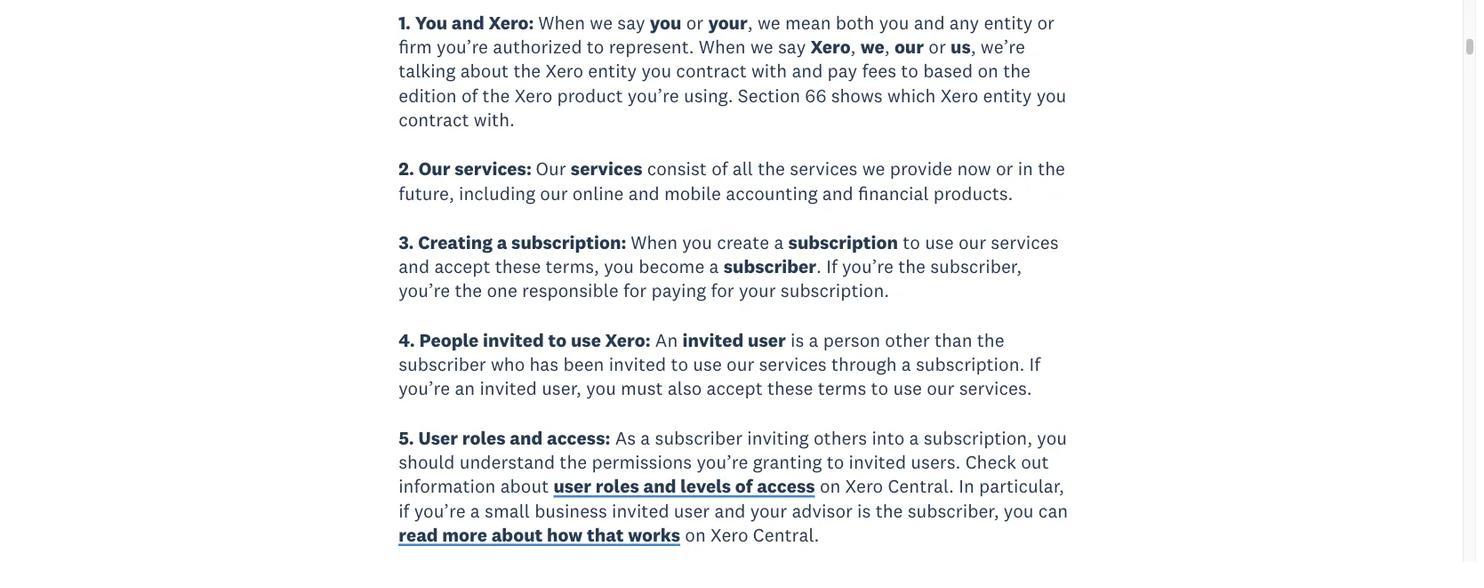 Task type: locate. For each thing, give the bounding box(es) containing it.
services inside to use our services and accept these terms, you become a
[[991, 230, 1059, 254]]

you inside on xero central. in particular, if you're a small business invited user and your advisor is the subscriber, you can read more about how that works on xero central.
[[1004, 499, 1034, 522]]

business
[[535, 499, 607, 522]]

person
[[823, 328, 881, 351]]

entity down we're
[[983, 83, 1032, 107]]

on xero central. in particular, if you're a small business invited user and your advisor is the subscriber, you can read more about how that works on xero central.
[[399, 474, 1068, 546]]

our inside to use our services and accept these terms, you become a
[[959, 230, 986, 254]]

subscription. inside is a person other than the subscriber who has been invited to use our services through a subscription. if you're an invited user, you must also accept these terms to use our services.
[[916, 352, 1025, 376]]

, we're talking about the xero entity you contract with and pay fees to based on the edition of the xero product you're using. section 66 shows which xero entity you contract with.
[[399, 35, 1067, 131]]

our right services:
[[536, 157, 566, 180]]

about
[[460, 59, 509, 82], [500, 474, 549, 498], [491, 523, 543, 546]]

small
[[485, 499, 530, 522]]

subscriber
[[724, 255, 817, 278], [399, 352, 486, 376], [655, 426, 743, 449]]

and up 66
[[792, 59, 823, 82]]

a down create
[[709, 255, 719, 278]]

a inside to use our services and accept these terms, you become a
[[709, 255, 719, 278]]

you're down subscription at the right top of page
[[842, 255, 894, 278]]

if inside . if you're the subscriber, you're the one responsible for paying for your subscription.
[[826, 255, 837, 278]]

0 horizontal spatial on
[[685, 523, 706, 546]]

can
[[1039, 499, 1068, 522]]

our up inviting
[[727, 352, 754, 376]]

we up "with"
[[751, 35, 773, 58]]

out
[[1021, 450, 1049, 473]]

you inside , we mean both you and any entity or firm you're authorized to represent. when we say
[[879, 11, 909, 34]]

0 vertical spatial contract
[[676, 59, 747, 82]]

1 for from the left
[[623, 279, 647, 302]]

4.
[[399, 328, 415, 351]]

the left the 'one'
[[455, 279, 482, 302]]

0 vertical spatial your
[[708, 11, 748, 34]]

levels
[[680, 474, 731, 498]]

entity up product
[[588, 59, 637, 82]]

entity inside , we mean both you and any entity or firm you're authorized to represent. when we say
[[984, 11, 1033, 34]]

1 vertical spatial roles
[[596, 474, 639, 498]]

1 horizontal spatial is
[[857, 499, 871, 522]]

to
[[587, 35, 604, 58], [901, 59, 919, 82], [903, 230, 920, 254], [548, 328, 567, 351], [671, 352, 688, 376], [871, 377, 889, 400], [827, 450, 844, 473]]

roles inside user roles and levels of access link
[[596, 474, 639, 498]]

xero
[[811, 35, 851, 58], [546, 59, 583, 82], [515, 83, 553, 107], [941, 83, 979, 107], [845, 474, 883, 498], [711, 523, 748, 546]]

services up accounting at the top of the page
[[790, 157, 858, 180]]

is
[[791, 328, 804, 351], [857, 499, 871, 522]]

you
[[650, 11, 682, 34], [879, 11, 909, 34], [642, 59, 672, 82], [1037, 83, 1067, 107], [682, 230, 712, 254], [604, 255, 634, 278], [586, 377, 616, 400], [1037, 426, 1067, 449], [1004, 499, 1034, 522]]

central. down advisor
[[753, 523, 819, 546]]

roles
[[462, 426, 506, 449], [596, 474, 639, 498]]

1 horizontal spatial say
[[778, 35, 806, 58]]

our down products.
[[959, 230, 986, 254]]

roles down 'permissions'
[[596, 474, 639, 498]]

, inside ', we're talking about the xero entity you contract with and pay fees to based on the edition of the xero product you're using. section 66 shows which xero entity you contract with.'
[[971, 35, 976, 58]]

these up the 'one'
[[495, 255, 541, 278]]

online
[[573, 181, 624, 204]]

you're inside , we mean both you and any entity or firm you're authorized to represent. when we say
[[437, 35, 488, 58]]

1 vertical spatial of
[[712, 157, 728, 180]]

how
[[547, 523, 583, 546]]

1 horizontal spatial of
[[712, 157, 728, 180]]

to down "1. you and xero: when we say you or your"
[[587, 35, 604, 58]]

2 vertical spatial of
[[735, 474, 753, 498]]

1 horizontal spatial user
[[674, 499, 710, 522]]

use down other
[[893, 377, 922, 400]]

become
[[639, 255, 705, 278]]

and down 3.
[[399, 255, 430, 278]]

subscription. down the . at top
[[781, 279, 889, 302]]

2 vertical spatial about
[[491, 523, 543, 546]]

user,
[[542, 377, 582, 400]]

a up more
[[470, 499, 480, 522]]

you're inside ', we're talking about the xero entity you contract with and pay fees to based on the edition of the xero product you're using. section 66 shows which xero entity you contract with.'
[[628, 83, 679, 107]]

subscriber down create
[[724, 255, 817, 278]]

if up services.
[[1029, 352, 1041, 376]]

2 horizontal spatial user
[[748, 328, 786, 351]]

and
[[452, 11, 484, 34], [914, 11, 945, 34], [792, 59, 823, 82], [629, 181, 660, 204], [822, 181, 854, 204], [399, 255, 430, 278], [510, 426, 543, 449], [643, 474, 676, 498], [715, 499, 746, 522]]

the right in
[[1038, 157, 1065, 180]]

1 vertical spatial subscription.
[[916, 352, 1025, 376]]

xero up product
[[546, 59, 583, 82]]

or for you
[[686, 11, 704, 34]]

our up "future,"
[[419, 157, 450, 180]]

your inside on xero central. in particular, if you're a small business invited user and your advisor is the subscriber, you can read more about how that works on xero central.
[[750, 499, 787, 522]]

0 horizontal spatial say
[[617, 11, 645, 34]]

0 horizontal spatial these
[[495, 255, 541, 278]]

you're down 3.
[[399, 279, 450, 302]]

on right works
[[685, 523, 706, 546]]

about inside ', we're talking about the xero entity you contract with and pay fees to based on the edition of the xero product you're using. section 66 shows which xero entity you contract with.'
[[460, 59, 509, 82]]

0 vertical spatial subscription.
[[781, 279, 889, 302]]

subscriber up levels
[[655, 426, 743, 449]]

the down "access:"
[[560, 450, 587, 473]]

your down access
[[750, 499, 787, 522]]

1 vertical spatial say
[[778, 35, 806, 58]]

0 horizontal spatial contract
[[399, 108, 469, 131]]

0 vertical spatial if
[[826, 255, 837, 278]]

both
[[836, 11, 875, 34]]

you're inside as a subscriber inviting others into a subscription, you should understand the permissions you're granting to invited users. check out information about
[[697, 450, 748, 473]]

create
[[717, 230, 769, 254]]

a right into
[[909, 426, 919, 449]]

1 vertical spatial about
[[500, 474, 549, 498]]

users.
[[911, 450, 961, 473]]

for left paying
[[623, 279, 647, 302]]

. if you're the subscriber, you're the one responsible for paying for your subscription.
[[399, 255, 1022, 302]]

use
[[925, 230, 954, 254], [571, 328, 601, 351], [693, 352, 722, 376], [893, 377, 922, 400]]

or right 'any'
[[1037, 11, 1055, 34]]

and right you
[[452, 11, 484, 34]]

1 horizontal spatial accept
[[707, 377, 763, 400]]

0 horizontal spatial if
[[826, 255, 837, 278]]

1 vertical spatial if
[[1029, 352, 1041, 376]]

an
[[455, 377, 475, 400]]

1 horizontal spatial when
[[631, 230, 678, 254]]

2 vertical spatial your
[[750, 499, 787, 522]]

and up understand
[[510, 426, 543, 449]]

we're
[[981, 35, 1025, 58]]

user down user roles and levels of access
[[674, 499, 710, 522]]

1 vertical spatial subscriber
[[399, 352, 486, 376]]

a
[[497, 230, 507, 254], [774, 230, 784, 254], [709, 255, 719, 278], [809, 328, 819, 351], [902, 352, 911, 376], [641, 426, 650, 449], [909, 426, 919, 449], [470, 499, 480, 522]]

of up 'with.'
[[462, 83, 478, 107]]

0 vertical spatial of
[[462, 83, 478, 107]]

0 vertical spatial when
[[538, 11, 585, 34]]

or up represent.
[[686, 11, 704, 34]]

and inside on xero central. in particular, if you're a small business invited user and your advisor is the subscriber, you can read more about how that works on xero central.
[[715, 499, 746, 522]]

creating
[[418, 230, 493, 254]]

0 horizontal spatial xero:
[[489, 11, 534, 34]]

we
[[590, 11, 613, 34], [758, 11, 781, 34], [751, 35, 773, 58], [861, 35, 885, 58], [862, 157, 885, 180]]

3.
[[399, 230, 414, 254]]

1 vertical spatial your
[[739, 279, 776, 302]]

2 for from the left
[[711, 279, 734, 302]]

subscription. down than at the bottom right
[[916, 352, 1025, 376]]

your up ', we're talking about the xero entity you contract with and pay fees to based on the edition of the xero product you're using. section 66 shows which xero entity you contract with.'
[[708, 11, 748, 34]]

you're down you
[[437, 35, 488, 58]]

subscription
[[788, 230, 898, 254]]

0 horizontal spatial central.
[[753, 523, 819, 546]]

on up advisor
[[820, 474, 841, 498]]

say up represent.
[[617, 11, 645, 34]]

1 vertical spatial these
[[767, 377, 813, 400]]

entity up we're
[[984, 11, 1033, 34]]

as
[[615, 426, 636, 449]]

as a subscriber inviting others into a subscription, you should understand the permissions you're granting to invited users. check out information about
[[399, 426, 1067, 498]]

roles up understand
[[462, 426, 506, 449]]

user inside on xero central. in particular, if you're a small business invited user and your advisor is the subscriber, you can read more about how that works on xero central.
[[674, 499, 710, 522]]

our
[[895, 35, 924, 58], [540, 181, 568, 204], [959, 230, 986, 254], [727, 352, 754, 376], [927, 377, 955, 400]]

if inside is a person other than the subscriber who has been invited to use our services through a subscription. if you're an invited user, you must also accept these terms to use our services.
[[1029, 352, 1041, 376]]

1 vertical spatial on
[[820, 474, 841, 498]]

talking
[[399, 59, 456, 82]]

to down others
[[827, 450, 844, 473]]

accept right also
[[707, 377, 763, 400]]

1 horizontal spatial these
[[767, 377, 813, 400]]

subscription,
[[924, 426, 1033, 449]]

central. down users.
[[888, 474, 954, 498]]

0 horizontal spatial accept
[[434, 255, 490, 278]]

mean
[[785, 11, 831, 34]]

you inside as a subscriber inviting others into a subscription, you should understand the permissions you're granting to invited users. check out information about
[[1037, 426, 1067, 449]]

contract
[[676, 59, 747, 82], [399, 108, 469, 131]]

invited
[[483, 328, 544, 351], [683, 328, 744, 351], [609, 352, 666, 376], [480, 377, 537, 400], [849, 450, 906, 473], [612, 499, 669, 522]]

your inside . if you're the subscriber, you're the one responsible for paying for your subscription.
[[739, 279, 776, 302]]

subscription:
[[511, 230, 626, 254]]

0 horizontal spatial subscription.
[[781, 279, 889, 302]]

1 horizontal spatial xero:
[[605, 328, 651, 351]]

1 horizontal spatial subscription.
[[916, 352, 1025, 376]]

the right than at the bottom right
[[977, 328, 1005, 351]]

now
[[957, 157, 991, 180]]

if
[[826, 255, 837, 278], [1029, 352, 1041, 376]]

terms,
[[546, 255, 599, 278]]

to inside to use our services and accept these terms, you become a
[[903, 230, 920, 254]]

to up also
[[671, 352, 688, 376]]

others
[[814, 426, 867, 449]]

including
[[459, 181, 535, 204]]

subscriber,
[[930, 255, 1022, 278], [908, 499, 999, 522]]

you inside is a person other than the subscriber who has been invited to use our services through a subscription. if you're an invited user, you must also accept these terms to use our services.
[[586, 377, 616, 400]]

services up online
[[571, 157, 643, 180]]

xero up 'with.'
[[515, 83, 553, 107]]

these
[[495, 255, 541, 278], [767, 377, 813, 400]]

2 our from the left
[[536, 157, 566, 180]]

0 horizontal spatial our
[[419, 157, 450, 180]]

and down levels
[[715, 499, 746, 522]]

1 horizontal spatial our
[[536, 157, 566, 180]]

subscriber, down products.
[[930, 255, 1022, 278]]

invited right "an"
[[683, 328, 744, 351]]

and inside , we mean both you and any entity or firm you're authorized to represent. when we say
[[914, 11, 945, 34]]

, up "with"
[[748, 11, 753, 34]]

these inside is a person other than the subscriber who has been invited to use our services through a subscription. if you're an invited user, you must also accept these terms to use our services.
[[767, 377, 813, 400]]

when inside , we mean both you and any entity or firm you're authorized to represent. when we say
[[699, 35, 746, 58]]

accept inside is a person other than the subscriber who has been invited to use our services through a subscription. if you're an invited user, you must also accept these terms to use our services.
[[707, 377, 763, 400]]

user up business
[[554, 474, 592, 498]]

0 vertical spatial accept
[[434, 255, 490, 278]]

0 horizontal spatial for
[[623, 279, 647, 302]]

2. our services: our services
[[399, 157, 643, 180]]

services.
[[959, 377, 1032, 400]]

when for we
[[538, 11, 585, 34]]

these inside to use our services and accept these terms, you become a
[[495, 255, 541, 278]]

all
[[733, 157, 753, 180]]

66
[[805, 83, 827, 107]]

your
[[708, 11, 748, 34], [739, 279, 776, 302], [750, 499, 787, 522]]

a right create
[[774, 230, 784, 254]]

and up subscription at the right top of page
[[822, 181, 854, 204]]

,
[[748, 11, 753, 34], [851, 35, 856, 58], [885, 35, 890, 58], [971, 35, 976, 58]]

0 horizontal spatial roles
[[462, 426, 506, 449]]

invited up works
[[612, 499, 669, 522]]

say down mean
[[778, 35, 806, 58]]

you're left an
[[399, 377, 450, 400]]

user down . if you're the subscriber, you're the one responsible for paying for your subscription.
[[748, 328, 786, 351]]

invited down into
[[849, 450, 906, 473]]

user
[[748, 328, 786, 351], [554, 474, 592, 498], [674, 499, 710, 522]]

contract down edition
[[399, 108, 469, 131]]

is right advisor
[[857, 499, 871, 522]]

1. you and xero: when we say you or your
[[399, 11, 748, 34]]

subscription. inside . if you're the subscriber, you're the one responsible for paying for your subscription.
[[781, 279, 889, 302]]

1 horizontal spatial roles
[[596, 474, 639, 498]]

or inside , we mean both you and any entity or firm you're authorized to represent. when we say
[[1037, 11, 1055, 34]]

the down authorized
[[514, 59, 541, 82]]

subscription.
[[781, 279, 889, 302], [916, 352, 1025, 376]]

services up terms
[[759, 352, 827, 376]]

1 vertical spatial accept
[[707, 377, 763, 400]]

you're down represent.
[[628, 83, 679, 107]]

we up represent.
[[590, 11, 613, 34]]

, down 'any'
[[971, 35, 976, 58]]

1 horizontal spatial for
[[711, 279, 734, 302]]

you're inside is a person other than the subscriber who has been invited to use our services through a subscription. if you're an invited user, you must also accept these terms to use our services.
[[399, 377, 450, 400]]

2 vertical spatial user
[[674, 499, 710, 522]]

0 horizontal spatial user
[[554, 474, 592, 498]]

of left all
[[712, 157, 728, 180]]

2 horizontal spatial on
[[978, 59, 999, 82]]

authorized
[[493, 35, 582, 58]]

0 vertical spatial about
[[460, 59, 509, 82]]

contract up using.
[[676, 59, 747, 82]]

4. people invited to use xero: an invited user
[[399, 328, 786, 351]]

if right the . at top
[[826, 255, 837, 278]]

1 our from the left
[[419, 157, 450, 180]]

0 vertical spatial these
[[495, 255, 541, 278]]

2 vertical spatial subscriber
[[655, 426, 743, 449]]

to down 'financial'
[[903, 230, 920, 254]]

the up accounting at the top of the page
[[758, 157, 785, 180]]

or inside consist of all the services we provide now or in the future, including our online and mobile accounting and financial products.
[[996, 157, 1013, 180]]

for
[[623, 279, 647, 302], [711, 279, 734, 302]]

say inside , we mean both you and any entity or firm you're authorized to represent. when we say
[[778, 35, 806, 58]]

0 horizontal spatial when
[[538, 11, 585, 34]]

services
[[571, 157, 643, 180], [790, 157, 858, 180], [991, 230, 1059, 254], [759, 352, 827, 376]]

of right levels
[[735, 474, 753, 498]]

if
[[399, 499, 409, 522]]

2 vertical spatial when
[[631, 230, 678, 254]]

, we mean both you and any entity or firm you're authorized to represent. when we say
[[399, 11, 1055, 58]]

0 vertical spatial central.
[[888, 474, 954, 498]]

section
[[738, 83, 801, 107]]

subscriber down people
[[399, 352, 486, 376]]

about up 'with.'
[[460, 59, 509, 82]]

0 horizontal spatial of
[[462, 83, 478, 107]]

2 horizontal spatial when
[[699, 35, 746, 58]]

entity
[[984, 11, 1033, 34], [588, 59, 637, 82], [983, 83, 1032, 107]]

0 vertical spatial entity
[[984, 11, 1033, 34]]

a inside on xero central. in particular, if you're a small business invited user and your advisor is the subscriber, you can read more about how that works on xero central.
[[470, 499, 480, 522]]

0 vertical spatial subscriber,
[[930, 255, 1022, 278]]

when
[[538, 11, 585, 34], [699, 35, 746, 58], [631, 230, 678, 254]]

when up the become
[[631, 230, 678, 254]]

product
[[557, 83, 623, 107]]

inviting
[[747, 426, 809, 449]]

0 vertical spatial on
[[978, 59, 999, 82]]

accept down creating
[[434, 255, 490, 278]]

or left in
[[996, 157, 1013, 180]]

accept
[[434, 255, 490, 278], [707, 377, 763, 400]]

1 horizontal spatial if
[[1029, 352, 1041, 376]]

.
[[817, 255, 822, 278]]

the inside on xero central. in particular, if you're a small business invited user and your advisor is the subscriber, you can read more about how that works on xero central.
[[876, 499, 903, 522]]

1 vertical spatial contract
[[399, 108, 469, 131]]

use down products.
[[925, 230, 954, 254]]

0 vertical spatial subscriber
[[724, 255, 817, 278]]

the
[[514, 59, 541, 82], [1003, 59, 1031, 82], [483, 83, 510, 107], [758, 157, 785, 180], [1038, 157, 1065, 180], [898, 255, 926, 278], [455, 279, 482, 302], [977, 328, 1005, 351], [560, 450, 587, 473], [876, 499, 903, 522]]

or
[[686, 11, 704, 34], [1037, 11, 1055, 34], [929, 35, 946, 58], [996, 157, 1013, 180]]

a right creating
[[497, 230, 507, 254]]

0 horizontal spatial is
[[791, 328, 804, 351]]

central.
[[888, 474, 954, 498], [753, 523, 819, 546]]

who
[[491, 352, 525, 376]]

0 vertical spatial is
[[791, 328, 804, 351]]

1 vertical spatial user
[[554, 474, 592, 498]]

you're up levels
[[697, 450, 748, 473]]

1 vertical spatial is
[[857, 499, 871, 522]]

when up using.
[[699, 35, 746, 58]]

1 vertical spatial when
[[699, 35, 746, 58]]

our down 2. our services: our services
[[540, 181, 568, 204]]

these up inviting
[[767, 377, 813, 400]]

1 vertical spatial subscriber,
[[908, 499, 999, 522]]

use inside to use our services and accept these terms, you become a
[[925, 230, 954, 254]]

about inside on xero central. in particular, if you're a small business invited user and your advisor is the subscriber, you can read more about how that works on xero central.
[[491, 523, 543, 546]]

2 horizontal spatial of
[[735, 474, 753, 498]]

and down 'permissions'
[[643, 474, 676, 498]]

1.
[[399, 11, 411, 34]]

to up which at the top right of page
[[901, 59, 919, 82]]

you're down information
[[414, 499, 466, 522]]

or for entity
[[1037, 11, 1055, 34]]



Task type: vqa. For each thing, say whether or not it's contained in the screenshot.
program to the left
no



Task type: describe. For each thing, give the bounding box(es) containing it.
granting
[[753, 450, 822, 473]]

our inside consist of all the services we provide now or in the future, including our online and mobile accounting and financial products.
[[540, 181, 568, 204]]

of inside consist of all the services we provide now or in the future, including our online and mobile accounting and financial products.
[[712, 157, 728, 180]]

or left us
[[929, 35, 946, 58]]

services inside is a person other than the subscriber who has been invited to use our services through a subscription. if you're an invited user, you must also accept these terms to use our services.
[[759, 352, 827, 376]]

firm
[[399, 35, 432, 58]]

0 vertical spatial user
[[748, 328, 786, 351]]

user roles and levels of access
[[554, 474, 815, 498]]

subscriber, inside . if you're the subscriber, you're the one responsible for paying for your subscription.
[[930, 255, 1022, 278]]

or for now
[[996, 157, 1013, 180]]

based
[[923, 59, 973, 82]]

the up 'with.'
[[483, 83, 510, 107]]

provide
[[890, 157, 953, 180]]

advisor
[[792, 499, 853, 522]]

a down other
[[902, 352, 911, 376]]

access:
[[547, 426, 610, 449]]

other
[[885, 328, 930, 351]]

accept inside to use our services and accept these terms, you become a
[[434, 255, 490, 278]]

1 horizontal spatial on
[[820, 474, 841, 498]]

0 vertical spatial say
[[617, 11, 645, 34]]

, up fees
[[885, 35, 890, 58]]

and inside ', we're talking about the xero entity you contract with and pay fees to based on the edition of the xero product you're using. section 66 shows which xero entity you contract with.'
[[792, 59, 823, 82]]

xero up advisor
[[845, 474, 883, 498]]

the inside as a subscriber inviting others into a subscription, you should understand the permissions you're granting to invited users. check out information about
[[560, 450, 587, 473]]

which
[[887, 83, 936, 107]]

and down consist
[[629, 181, 660, 204]]

you
[[415, 11, 447, 34]]

in
[[1018, 157, 1033, 180]]

services:
[[455, 157, 532, 180]]

use up been
[[571, 328, 601, 351]]

works
[[628, 523, 680, 546]]

in
[[959, 474, 974, 498]]

our up fees
[[895, 35, 924, 58]]

a right as
[[641, 426, 650, 449]]

to down through
[[871, 377, 889, 400]]

user roles and levels of access link
[[554, 474, 815, 502]]

through
[[831, 352, 897, 376]]

we inside consist of all the services we provide now or in the future, including our online and mobile accounting and financial products.
[[862, 157, 885, 180]]

invited inside as a subscriber inviting others into a subscription, you should understand the permissions you're granting to invited users. check out information about
[[849, 450, 906, 473]]

the inside is a person other than the subscriber who has been invited to use our services through a subscription. if you're an invited user, you must also accept these terms to use our services.
[[977, 328, 1005, 351]]

0 vertical spatial roles
[[462, 426, 506, 449]]

has
[[530, 352, 559, 376]]

is inside on xero central. in particular, if you're a small business invited user and your advisor is the subscriber, you can read more about how that works on xero central.
[[857, 499, 871, 522]]

read
[[399, 523, 438, 546]]

using.
[[684, 83, 733, 107]]

services inside consist of all the services we provide now or in the future, including our online and mobile accounting and financial products.
[[790, 157, 858, 180]]

of inside ', we're talking about the xero entity you contract with and pay fees to based on the edition of the xero product you're using. section 66 shows which xero entity you contract with.'
[[462, 83, 478, 107]]

we up fees
[[861, 35, 885, 58]]

an
[[655, 328, 678, 351]]

with
[[751, 59, 787, 82]]

you inside to use our services and accept these terms, you become a
[[604, 255, 634, 278]]

to up 'has'
[[548, 328, 567, 351]]

than
[[935, 328, 973, 351]]

that
[[587, 523, 624, 546]]

responsible
[[522, 279, 619, 302]]

when for you
[[631, 230, 678, 254]]

invited up who
[[483, 328, 544, 351]]

1 horizontal spatial contract
[[676, 59, 747, 82]]

our down than at the bottom right
[[927, 377, 955, 400]]

2.
[[399, 157, 414, 180]]

represent.
[[609, 35, 694, 58]]

to use our services and accept these terms, you become a
[[399, 230, 1059, 278]]

accounting
[[726, 181, 818, 204]]

terms
[[818, 377, 866, 400]]

xero up pay
[[811, 35, 851, 58]]

we left mean
[[758, 11, 781, 34]]

edition
[[399, 83, 457, 107]]

mobile
[[664, 181, 721, 204]]

permissions
[[592, 450, 692, 473]]

2 vertical spatial on
[[685, 523, 706, 546]]

pay
[[828, 59, 857, 82]]

also
[[668, 377, 702, 400]]

user
[[418, 426, 458, 449]]

understand
[[460, 450, 555, 473]]

shows
[[831, 83, 883, 107]]

access
[[757, 474, 815, 498]]

about inside as a subscriber inviting others into a subscription, you should understand the permissions you're granting to invited users. check out information about
[[500, 474, 549, 498]]

fees
[[862, 59, 896, 82]]

, down both
[[851, 35, 856, 58]]

use up also
[[693, 352, 722, 376]]

one
[[487, 279, 517, 302]]

check
[[966, 450, 1016, 473]]

financial
[[858, 181, 929, 204]]

3. creating a subscription: when you create a subscription
[[399, 230, 898, 254]]

invited down who
[[480, 377, 537, 400]]

1 horizontal spatial central.
[[888, 474, 954, 498]]

xero down levels
[[711, 523, 748, 546]]

invited inside on xero central. in particular, if you're a small business invited user and your advisor is the subscriber, you can read more about how that works on xero central.
[[612, 499, 669, 522]]

is inside is a person other than the subscriber who has been invited to use our services through a subscription. if you're an invited user, you must also accept these terms to use our services.
[[791, 328, 804, 351]]

5.
[[399, 426, 414, 449]]

xero down based
[[941, 83, 979, 107]]

the up other
[[898, 255, 926, 278]]

been
[[563, 352, 604, 376]]

and inside to use our services and accept these terms, you become a
[[399, 255, 430, 278]]

people
[[419, 328, 479, 351]]

subscriber inside is a person other than the subscriber who has been invited to use our services through a subscription. if you're an invited user, you must also accept these terms to use our services.
[[399, 352, 486, 376]]

to inside ', we're talking about the xero entity you contract with and pay fees to based on the edition of the xero product you're using. section 66 shows which xero entity you contract with.'
[[901, 59, 919, 82]]

you're inside on xero central. in particular, if you're a small business invited user and your advisor is the subscriber, you can read more about how that works on xero central.
[[414, 499, 466, 522]]

products.
[[934, 181, 1013, 204]]

to inside , we mean both you and any entity or firm you're authorized to represent. when we say
[[587, 35, 604, 58]]

1 vertical spatial xero:
[[605, 328, 651, 351]]

subscriber, inside on xero central. in particular, if you're a small business invited user and your advisor is the subscriber, you can read more about how that works on xero central.
[[908, 499, 999, 522]]

0 vertical spatial xero:
[[489, 11, 534, 34]]

into
[[872, 426, 905, 449]]

more
[[442, 523, 487, 546]]

us
[[951, 35, 971, 58]]

xero , we , our or us
[[811, 35, 971, 58]]

subscriber inside as a subscriber inviting others into a subscription, you should understand the permissions you're granting to invited users. check out information about
[[655, 426, 743, 449]]

to inside as a subscriber inviting others into a subscription, you should understand the permissions you're granting to invited users. check out information about
[[827, 450, 844, 473]]

1 vertical spatial entity
[[588, 59, 637, 82]]

should
[[399, 450, 455, 473]]

paying
[[651, 279, 706, 302]]

must
[[621, 377, 663, 400]]

read more about how that works link
[[399, 523, 680, 550]]

1 vertical spatial central.
[[753, 523, 819, 546]]

5. user roles and access:
[[399, 426, 610, 449]]

consist of all the services we provide now or in the future, including our online and mobile accounting and financial products.
[[399, 157, 1065, 204]]

particular,
[[979, 474, 1065, 498]]

2 vertical spatial entity
[[983, 83, 1032, 107]]

future,
[[399, 181, 454, 204]]

information
[[399, 474, 496, 498]]

, inside , we mean both you and any entity or firm you're authorized to represent. when we say
[[748, 11, 753, 34]]

a left person
[[809, 328, 819, 351]]

on inside ', we're talking about the xero entity you contract with and pay fees to based on the edition of the xero product you're using. section 66 shows which xero entity you contract with.'
[[978, 59, 999, 82]]

invited up must
[[609, 352, 666, 376]]

is a person other than the subscriber who has been invited to use our services through a subscription. if you're an invited user, you must also accept these terms to use our services.
[[399, 328, 1041, 400]]

the down we're
[[1003, 59, 1031, 82]]



